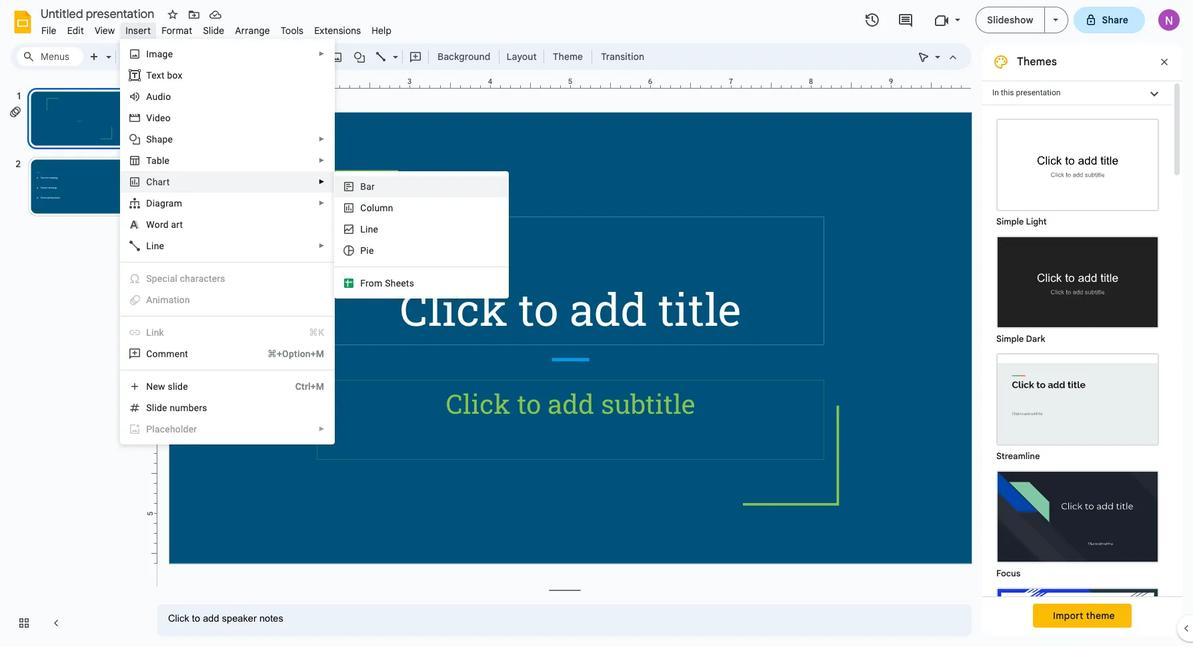 Task type: describe. For each thing, give the bounding box(es) containing it.
layout
[[507, 51, 537, 63]]

p for laceholder
[[146, 424, 152, 435]]

mode and view toolbar
[[914, 43, 964, 70]]

slide
[[203, 25, 224, 37]]

edit
[[67, 25, 84, 37]]

co
[[146, 349, 158, 360]]

themes
[[1018, 55, 1058, 69]]

extensions
[[314, 25, 361, 37]]

► for p laceholder
[[319, 426, 325, 433]]

► for le
[[319, 157, 325, 164]]

tools
[[281, 25, 304, 37]]

video v element
[[146, 113, 175, 123]]

in
[[993, 88, 1000, 97]]

table b element
[[146, 155, 174, 166]]

ta b le
[[146, 155, 170, 166]]

theme
[[1087, 611, 1116, 623]]

layout button
[[503, 47, 541, 67]]

p for ie
[[361, 246, 367, 256]]

tools menu item
[[276, 23, 309, 39]]

ideo
[[152, 113, 171, 123]]

► for art
[[319, 178, 325, 186]]

import theme
[[1054, 611, 1116, 623]]

a u dio
[[146, 91, 171, 102]]

Rename text field
[[36, 5, 162, 21]]

view
[[95, 25, 115, 37]]

s hape
[[146, 134, 173, 145]]

file menu item
[[36, 23, 62, 39]]

slide menu item
[[198, 23, 230, 39]]

c for h
[[146, 177, 153, 188]]

menu containing b
[[330, 91, 509, 648]]

menu containing i
[[88, 39, 335, 648]]

e
[[162, 403, 167, 414]]

Simple Light radio
[[990, 112, 1166, 648]]

Menus field
[[17, 47, 83, 66]]

Streamline radio
[[990, 347, 1166, 464]]

iagram
[[153, 198, 182, 209]]

navigation inside themes application
[[0, 75, 147, 648]]

simple for simple light
[[997, 216, 1024, 228]]

l ine
[[361, 224, 378, 235]]

ial
[[168, 274, 178, 284]]

shift image
[[998, 590, 1158, 648]]

import theme button
[[1034, 605, 1132, 629]]

ctrl+m element
[[279, 380, 325, 394]]

i mage
[[146, 49, 173, 59]]

light
[[1027, 216, 1047, 228]]

slid e numbers
[[146, 403, 207, 414]]

help
[[372, 25, 392, 37]]

new slide n element
[[146, 382, 192, 392]]

ment
[[166, 349, 188, 360]]

Shift radio
[[990, 582, 1166, 648]]

menu bar inside menu bar banner
[[36, 17, 397, 39]]

ine
[[366, 224, 378, 235]]

file
[[41, 25, 56, 37]]

share button
[[1074, 7, 1146, 33]]

theme
[[553, 51, 583, 63]]

laceholder
[[152, 424, 197, 435]]

6 ► from the top
[[319, 242, 325, 250]]

insert image image
[[329, 47, 345, 66]]

olumn
[[367, 203, 394, 214]]

menu item containing p
[[121, 419, 335, 440]]

special characters c element
[[146, 274, 229, 284]]

menu item containing spe
[[121, 268, 335, 290]]

Star checkbox
[[163, 5, 182, 24]]

line q element
[[146, 241, 168, 252]]

slideshow button
[[976, 7, 1045, 33]]

box
[[167, 70, 183, 81]]

b ar
[[361, 182, 375, 192]]

background
[[438, 51, 491, 63]]

arrange
[[235, 25, 270, 37]]

n
[[146, 382, 153, 392]]

import
[[1054, 611, 1084, 623]]

in this presentation tab
[[983, 81, 1172, 105]]

from sheets s element
[[361, 278, 418, 289]]

v
[[146, 113, 152, 123]]

w ord art
[[146, 220, 183, 230]]

extensions menu item
[[309, 23, 367, 39]]

p ie
[[361, 246, 374, 256]]

share
[[1103, 14, 1129, 26]]

transition
[[601, 51, 645, 63]]

image i element
[[146, 49, 177, 59]]

lin k
[[146, 328, 164, 338]]

slide
[[168, 382, 188, 392]]

spe c ial characters
[[146, 274, 225, 284]]

word art w element
[[146, 220, 187, 230]]

0 horizontal spatial s
[[146, 134, 152, 145]]

pie p element
[[361, 246, 378, 256]]

c
[[162, 274, 168, 284]]

ie
[[367, 246, 374, 256]]

le
[[162, 155, 170, 166]]

select line image
[[390, 48, 398, 53]]

help menu item
[[367, 23, 397, 39]]

u
[[153, 91, 158, 102]]

bar b element
[[361, 182, 379, 192]]



Task type: vqa. For each thing, say whether or not it's contained in the screenshot.


Task type: locate. For each thing, give the bounding box(es) containing it.
new slide with layout image
[[103, 48, 111, 53]]

main toolbar
[[48, 0, 651, 590]]

dark
[[1027, 334, 1046, 345]]

option group containing simple light
[[983, 105, 1172, 648]]

format menu item
[[156, 23, 198, 39]]

a down spe
[[146, 295, 153, 306]]

background button
[[432, 47, 497, 67]]

1 vertical spatial art
[[171, 220, 183, 230]]

0 horizontal spatial art
[[158, 177, 170, 188]]

menu item down characters
[[121, 290, 335, 311]]

1 horizontal spatial s
[[385, 278, 391, 289]]

menu item containing a
[[121, 290, 335, 311]]

l
[[361, 224, 366, 235]]

menu bar banner
[[0, 0, 1194, 648]]

placeholder p element
[[146, 424, 201, 435]]

ctrl+m
[[295, 382, 325, 392]]

characters
[[180, 274, 225, 284]]

ew
[[153, 382, 165, 392]]

co m ment
[[146, 349, 188, 360]]

menu item containing lin
[[121, 322, 335, 344]]

w
[[146, 220, 155, 230]]

c olumn
[[361, 203, 394, 214]]

1 vertical spatial c
[[361, 203, 367, 214]]

d iagram
[[146, 198, 182, 209]]

navigation
[[0, 75, 147, 648]]

numbers
[[170, 403, 207, 414]]

focus
[[997, 569, 1021, 580]]

menu bar containing file
[[36, 17, 397, 39]]

1 horizontal spatial art
[[171, 220, 183, 230]]

c h art
[[146, 177, 170, 188]]

3 menu item from the top
[[121, 322, 335, 344]]

menu bar
[[36, 17, 397, 39]]

animation a element
[[146, 295, 194, 306]]

chart h element
[[146, 177, 174, 188]]

i
[[146, 49, 149, 59]]

insert
[[126, 25, 151, 37]]

b
[[157, 155, 162, 166]]

themes application
[[0, 0, 1194, 648]]

text box t element
[[146, 70, 187, 81]]

2 a from the top
[[146, 295, 153, 306]]

⌘+option+m
[[268, 349, 325, 360]]

menu
[[88, 39, 335, 648], [330, 91, 509, 648]]

line l element
[[361, 224, 382, 235]]

⌘k
[[309, 328, 325, 338]]

spe
[[146, 274, 162, 284]]

2 menu item from the top
[[121, 290, 335, 311]]

1 vertical spatial s
[[385, 278, 391, 289]]

themes section
[[983, 43, 1183, 648]]

shape image
[[352, 47, 367, 66]]

1 vertical spatial a
[[146, 295, 153, 306]]

view menu item
[[89, 23, 120, 39]]

menu item up "ment"
[[121, 322, 335, 344]]

a nimation
[[146, 295, 190, 306]]

option group inside themes section
[[983, 105, 1172, 648]]

insert menu item
[[120, 23, 156, 39]]

c for olumn
[[361, 203, 367, 214]]

0 vertical spatial c
[[146, 177, 153, 188]]

s right from
[[385, 278, 391, 289]]

1 ► from the top
[[319, 50, 325, 57]]

presentation options image
[[1053, 19, 1059, 21]]

p down slid
[[146, 424, 152, 435]]

s
[[146, 134, 152, 145], [385, 278, 391, 289]]

c up d
[[146, 177, 153, 188]]

format
[[162, 25, 192, 37]]

1 horizontal spatial c
[[361, 203, 367, 214]]

c
[[146, 177, 153, 188], [361, 203, 367, 214]]

d
[[146, 198, 153, 209]]

art for c h art
[[158, 177, 170, 188]]

t ext box
[[146, 70, 183, 81]]

option group
[[983, 105, 1172, 648]]

slideshow
[[988, 14, 1034, 26]]

1 vertical spatial p
[[146, 424, 152, 435]]

2 ► from the top
[[319, 135, 325, 143]]

column c element
[[361, 203, 398, 214]]

art right ord
[[171, 220, 183, 230]]

simple for simple dark
[[997, 334, 1024, 345]]

menu item
[[121, 268, 335, 290], [121, 290, 335, 311], [121, 322, 335, 344], [121, 419, 335, 440]]

c down b
[[361, 203, 367, 214]]

a for u
[[146, 91, 153, 102]]

ord
[[155, 220, 169, 230]]

► for i mage
[[319, 50, 325, 57]]

ext
[[152, 70, 165, 81]]

live pointer settings image
[[932, 48, 941, 53]]

4 menu item from the top
[[121, 419, 335, 440]]

ar
[[367, 182, 375, 192]]

v ideo
[[146, 113, 171, 123]]

from s heets
[[361, 278, 414, 289]]

m
[[158, 349, 166, 360]]

simple inside radio
[[997, 334, 1024, 345]]

3 ► from the top
[[319, 157, 325, 164]]

s down v
[[146, 134, 152, 145]]

0 vertical spatial simple
[[997, 216, 1024, 228]]

link k element
[[146, 328, 168, 338]]

0 vertical spatial a
[[146, 91, 153, 102]]

a left 'dio'
[[146, 91, 153, 102]]

4 ► from the top
[[319, 178, 325, 186]]

simple left light at the right top of the page
[[997, 216, 1024, 228]]

k
[[159, 328, 164, 338]]

line
[[146, 241, 164, 252]]

arrange menu item
[[230, 23, 276, 39]]

Simple Dark radio
[[990, 230, 1166, 347]]

0 horizontal spatial c
[[146, 177, 153, 188]]

shape s element
[[146, 134, 177, 145]]

this
[[1002, 88, 1015, 97]]

presentation
[[1017, 88, 1061, 97]]

1 simple from the top
[[997, 216, 1024, 228]]

a for nimation
[[146, 295, 153, 306]]

slide numbers e element
[[146, 403, 211, 414]]

1 a from the top
[[146, 91, 153, 102]]

edit menu item
[[62, 23, 89, 39]]

⌘+option+m element
[[252, 348, 325, 361]]

t
[[146, 70, 152, 81]]

simple dark
[[997, 334, 1046, 345]]

comment m element
[[146, 349, 192, 360]]

audio u element
[[146, 91, 175, 102]]

theme button
[[547, 47, 589, 67]]

dio
[[158, 91, 171, 102]]

h
[[153, 177, 158, 188]]

0 vertical spatial art
[[158, 177, 170, 188]]

slid
[[146, 403, 162, 414]]

menu item down numbers
[[121, 419, 335, 440]]

2 simple from the top
[[997, 334, 1024, 345]]

n ew slide
[[146, 382, 188, 392]]

art
[[158, 177, 170, 188], [171, 220, 183, 230]]

lin
[[146, 328, 159, 338]]

0 vertical spatial s
[[146, 134, 152, 145]]

5 ► from the top
[[319, 200, 325, 207]]

p
[[361, 246, 367, 256], [146, 424, 152, 435]]

simple inside 'option'
[[997, 216, 1024, 228]]

b
[[361, 182, 367, 192]]

streamline
[[997, 451, 1041, 462]]

1 menu item from the top
[[121, 268, 335, 290]]

⌘k element
[[293, 326, 325, 340]]

1 vertical spatial simple
[[997, 334, 1024, 345]]

simple light
[[997, 216, 1047, 228]]

diagram d element
[[146, 198, 186, 209]]

p laceholder
[[146, 424, 197, 435]]

0 horizontal spatial p
[[146, 424, 152, 435]]

p down l
[[361, 246, 367, 256]]

7 ► from the top
[[319, 426, 325, 433]]

mage
[[149, 49, 173, 59]]

ta
[[146, 155, 157, 166]]

menu item up nimation
[[121, 268, 335, 290]]

hape
[[152, 134, 173, 145]]

transition button
[[595, 47, 651, 67]]

simple left dark
[[997, 334, 1024, 345]]

0 vertical spatial p
[[361, 246, 367, 256]]

heets
[[391, 278, 414, 289]]

art for w ord art
[[171, 220, 183, 230]]

nimation
[[153, 295, 190, 306]]

► for d iagram
[[319, 200, 325, 207]]

art up d iagram
[[158, 177, 170, 188]]

1 horizontal spatial p
[[361, 246, 367, 256]]

►
[[319, 50, 325, 57], [319, 135, 325, 143], [319, 157, 325, 164], [319, 178, 325, 186], [319, 200, 325, 207], [319, 242, 325, 250], [319, 426, 325, 433]]

in this presentation
[[993, 88, 1061, 97]]

Focus radio
[[990, 464, 1166, 582]]

a
[[146, 91, 153, 102], [146, 295, 153, 306]]

simple
[[997, 216, 1024, 228], [997, 334, 1024, 345]]

► for s hape
[[319, 135, 325, 143]]



